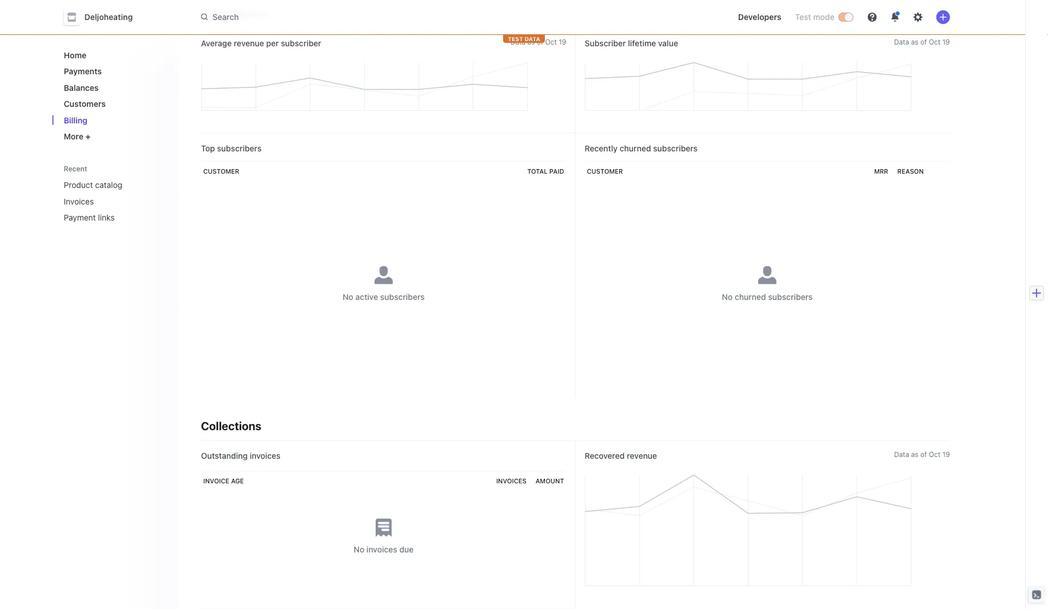 Task type: locate. For each thing, give the bounding box(es) containing it.
1 horizontal spatial revenue
[[627, 452, 657, 461]]

payments link
[[59, 62, 169, 81]]

core navigation links element
[[59, 46, 169, 146]]

data as of oct 19
[[511, 38, 567, 46], [894, 38, 950, 46], [894, 451, 950, 459]]

1 horizontal spatial customer
[[587, 168, 623, 175]]

subscribers for recently churned subscribers
[[653, 144, 698, 153]]

19
[[559, 38, 567, 46], [943, 38, 950, 46], [943, 451, 950, 459]]

recent element
[[52, 176, 178, 227]]

invoices right outstanding
[[250, 452, 281, 461]]

links
[[98, 213, 115, 223]]

0 horizontal spatial no
[[343, 293, 353, 302]]

age
[[231, 478, 244, 485]]

more
[[64, 132, 83, 141]]

average
[[201, 39, 232, 48]]

payments
[[64, 67, 102, 76]]

revenue left per
[[234, 39, 264, 48]]

1 vertical spatial churned
[[735, 293, 766, 302]]

subscribers
[[217, 144, 262, 153], [653, 144, 698, 153], [380, 293, 425, 302], [769, 293, 813, 302]]

+
[[85, 132, 91, 141]]

deljoheating button
[[64, 9, 144, 25]]

test
[[795, 12, 811, 22]]

customer
[[203, 168, 239, 175], [587, 168, 623, 175]]

invoices left amount at the right of page
[[496, 478, 527, 485]]

1 horizontal spatial no
[[354, 545, 365, 555]]

oct for collections
[[929, 451, 941, 459]]

test data
[[508, 35, 540, 42]]

1 horizontal spatial invoices
[[496, 478, 527, 485]]

0 horizontal spatial revenue
[[234, 39, 264, 48]]

1 customer from the left
[[203, 168, 239, 175]]

search
[[213, 12, 239, 22]]

recent
[[64, 165, 87, 173]]

Search text field
[[194, 7, 517, 28]]

recovered
[[585, 452, 625, 461]]

invoices left due
[[367, 545, 397, 555]]

churned for no
[[735, 293, 766, 302]]

2 customer from the left
[[587, 168, 623, 175]]

total
[[527, 168, 548, 175]]

data for collections
[[894, 451, 910, 459]]

invoices
[[64, 197, 94, 206], [496, 478, 527, 485]]

Search search field
[[194, 7, 517, 28]]

invoices
[[250, 452, 281, 461], [367, 545, 397, 555]]

0 vertical spatial churned
[[620, 144, 651, 153]]

1 vertical spatial invoices
[[496, 478, 527, 485]]

invoice
[[203, 478, 229, 485]]

as for subscribers
[[911, 38, 919, 46]]

average revenue per subscriber
[[201, 39, 321, 48]]

no for no invoices due
[[354, 545, 365, 555]]

product catalog
[[64, 180, 122, 190]]

0 horizontal spatial customer
[[203, 168, 239, 175]]

churned
[[620, 144, 651, 153], [735, 293, 766, 302]]

subscribers
[[201, 7, 266, 20]]

0 horizontal spatial churned
[[620, 144, 651, 153]]

billing link
[[59, 111, 169, 130]]

1 vertical spatial revenue
[[627, 452, 657, 461]]

subscribers for no active subscribers
[[380, 293, 425, 302]]

invoices down product
[[64, 197, 94, 206]]

as
[[528, 38, 535, 46], [911, 38, 919, 46], [911, 451, 919, 459]]

settings image
[[914, 13, 923, 22]]

customer down 'recently'
[[587, 168, 623, 175]]

2 horizontal spatial no
[[722, 293, 733, 302]]

0 vertical spatial invoices
[[64, 197, 94, 206]]

product
[[64, 180, 93, 190]]

customers
[[64, 99, 106, 109]]

top subscribers
[[201, 144, 262, 153]]

1 horizontal spatial invoices
[[367, 545, 397, 555]]

due
[[400, 545, 414, 555]]

developers
[[738, 12, 782, 22]]

1 vertical spatial invoices
[[367, 545, 397, 555]]

customer for top
[[203, 168, 239, 175]]

subscriber
[[585, 39, 626, 48]]

customer for recently
[[587, 168, 623, 175]]

no
[[343, 293, 353, 302], [722, 293, 733, 302], [354, 545, 365, 555]]

1 horizontal spatial churned
[[735, 293, 766, 302]]

subscriber
[[281, 39, 321, 48]]

0 horizontal spatial invoices
[[250, 452, 281, 461]]

revenue for recovered
[[627, 452, 657, 461]]

of
[[537, 38, 543, 46], [921, 38, 927, 46], [921, 451, 927, 459]]

mrr
[[875, 168, 889, 175]]

more +
[[64, 132, 91, 141]]

customer down top subscribers
[[203, 168, 239, 175]]

data
[[511, 38, 526, 46], [894, 38, 910, 46], [894, 451, 910, 459]]

0 vertical spatial invoices
[[250, 452, 281, 461]]

revenue
[[234, 39, 264, 48], [627, 452, 657, 461]]

value
[[658, 39, 678, 48]]

oct
[[545, 38, 557, 46], [929, 38, 941, 46], [929, 451, 941, 459]]

19 for subscribers
[[943, 38, 950, 46]]

0 vertical spatial revenue
[[234, 39, 264, 48]]

0 horizontal spatial invoices
[[64, 197, 94, 206]]

help image
[[868, 13, 877, 22]]

revenue right recovered
[[627, 452, 657, 461]]

revenue for average
[[234, 39, 264, 48]]

payment links link
[[59, 209, 153, 227]]

recent navigation links element
[[52, 160, 178, 227]]

subscriber lifetime value
[[585, 39, 678, 48]]



Task type: describe. For each thing, give the bounding box(es) containing it.
data
[[525, 35, 540, 42]]

no invoices due
[[354, 545, 414, 555]]

balances link
[[59, 78, 169, 97]]

home link
[[59, 46, 169, 64]]

payment links
[[64, 213, 115, 223]]

recovered revenue
[[585, 452, 657, 461]]

recently churned subscribers
[[585, 144, 698, 153]]

19 for collections
[[943, 451, 950, 459]]

invoice age
[[203, 478, 244, 485]]

recently
[[585, 144, 618, 153]]

active
[[356, 293, 378, 302]]

billing
[[64, 116, 87, 125]]

lifetime
[[628, 39, 656, 48]]

no active subscribers
[[343, 293, 425, 302]]

of for collections
[[921, 451, 927, 459]]

home
[[64, 50, 86, 60]]

total paid
[[527, 168, 564, 175]]

reason
[[898, 168, 924, 175]]

invoices for no
[[367, 545, 397, 555]]

outstanding
[[201, 452, 248, 461]]

no for no active subscribers
[[343, 293, 353, 302]]

collections
[[201, 420, 262, 433]]

test mode
[[795, 12, 835, 22]]

balances
[[64, 83, 99, 92]]

data for subscribers
[[894, 38, 910, 46]]

subscribers for no churned subscribers
[[769, 293, 813, 302]]

oct for subscribers
[[929, 38, 941, 46]]

developers link
[[734, 8, 786, 26]]

of for subscribers
[[921, 38, 927, 46]]

customers link
[[59, 95, 169, 113]]

as for collections
[[911, 451, 919, 459]]

churned for recently
[[620, 144, 651, 153]]

top
[[201, 144, 215, 153]]

notifications image
[[891, 13, 900, 22]]

data as of oct 19 for subscribers
[[894, 38, 950, 46]]

per
[[266, 39, 279, 48]]

test
[[508, 35, 523, 42]]

payment
[[64, 213, 96, 223]]

outstanding invoices
[[201, 452, 281, 461]]

data as of oct 19 for collections
[[894, 451, 950, 459]]

no for no churned subscribers
[[722, 293, 733, 302]]

invoices inside recent "element"
[[64, 197, 94, 206]]

mode
[[814, 12, 835, 22]]

catalog
[[95, 180, 122, 190]]

amount
[[536, 478, 564, 485]]

deljoheating
[[84, 12, 133, 22]]

product catalog link
[[59, 176, 153, 194]]

no churned subscribers
[[722, 293, 813, 302]]

invoices link
[[59, 192, 153, 211]]

invoices for outstanding
[[250, 452, 281, 461]]

paid
[[550, 168, 564, 175]]



Task type: vqa. For each thing, say whether or not it's contained in the screenshot.
Payouts within A payout is the transfer of funds from Stripe to your bank account. Link your account to seamlessly receive payouts and help us better understand your business.
no



